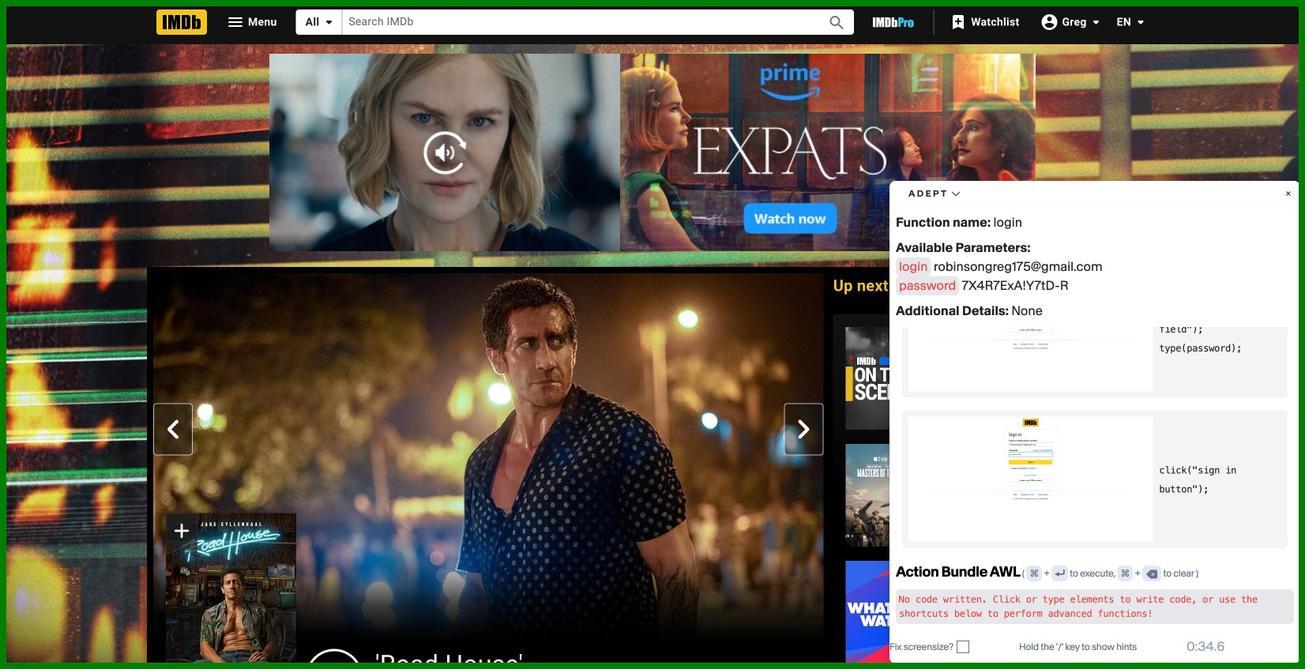 Task type: describe. For each thing, give the bounding box(es) containing it.
menu image
[[226, 13, 245, 32]]

arrow drop down image
[[1131, 13, 1150, 32]]

account circle image
[[1040, 12, 1059, 31]]

watchlist image
[[949, 13, 968, 32]]

home image
[[156, 9, 207, 35]]



Task type: locate. For each thing, give the bounding box(es) containing it.
chevron left inline image
[[164, 420, 183, 439]]

'road house' image
[[153, 273, 824, 651]]

5 unforgettable jodie foster performances image
[[846, 561, 915, 664]]

0 horizontal spatial arrow drop down image
[[319, 13, 338, 32]]

arrow drop down image
[[1087, 12, 1106, 31], [319, 13, 338, 32]]

masters of the air image
[[846, 444, 915, 547]]

road house image
[[166, 513, 296, 669], [166, 513, 296, 669]]

chevron right inline image
[[795, 420, 814, 439]]

None search field
[[296, 9, 854, 35]]

submit search image
[[828, 13, 847, 32]]

how saoirse ronan poured a bit of herself into 'the outrun' image
[[846, 327, 915, 430]]

group
[[153, 273, 824, 669], [166, 513, 296, 669]]

1 horizontal spatial arrow drop down image
[[1087, 12, 1106, 31]]



Task type: vqa. For each thing, say whether or not it's contained in the screenshot.
the "moments"
no



